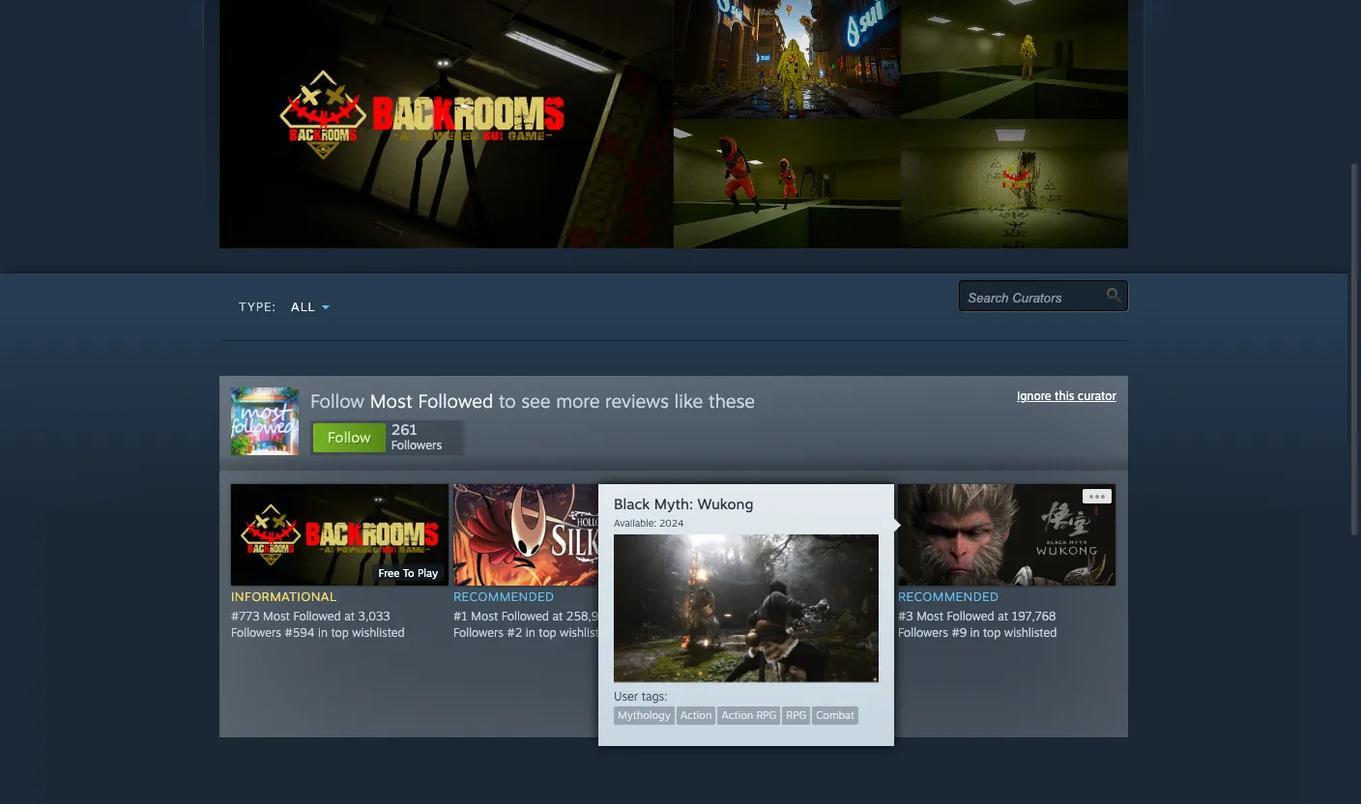 Task type: vqa. For each thing, say whether or not it's contained in the screenshot.
All
yes



Task type: locate. For each thing, give the bounding box(es) containing it.
follow left 261 in the bottom left of the page
[[328, 429, 371, 447]]

0 horizontal spatial #2
[[507, 626, 522, 640]]

top inside recommended #1 most followed at 258,968 followers    #2 in top wishlisted
[[539, 626, 556, 640]]

action
[[680, 709, 712, 723], [722, 709, 753, 723]]

top inside informational #773 most followed at 3,033 followers    #594 in top wishlisted
[[331, 626, 349, 640]]

#9
[[952, 626, 967, 640]]

1 vertical spatial #2
[[507, 626, 522, 640]]

261
[[391, 421, 418, 439]]

0 vertical spatial #3
[[898, 609, 913, 624]]

recommended inside recommended #2 most followed at 225,613 followers    #3 in top wishlisted
[[676, 589, 777, 604]]

at for recommended #3 most followed at 197,768 followers    #9 in top wishlisted
[[998, 609, 1009, 624]]

wishlisted inside recommended #3 most followed at 197,768 followers    #9 in top wishlisted
[[1004, 626, 1057, 640]]

to
[[499, 390, 516, 413]]

free to play
[[379, 566, 438, 580]]

at inside recommended #1 most followed at 258,968 followers    #2 in top wishlisted
[[553, 609, 563, 624]]

4 top from the left
[[983, 626, 1001, 640]]

#1
[[454, 609, 468, 624]]

#3 up user tags: mythology action action rpg rpg combat
[[729, 626, 745, 640]]

informational
[[231, 589, 337, 604]]

followed inside informational #773 most followed at 3,033 followers    #594 in top wishlisted
[[293, 609, 341, 624]]

1 vertical spatial follow
[[328, 429, 371, 447]]

3 wishlisted from the left
[[782, 626, 835, 640]]

follow most followed to see more reviews like these
[[310, 390, 755, 413]]

0 horizontal spatial recommended
[[454, 589, 554, 604]]

recommended up #1
[[454, 589, 554, 604]]

3 top from the left
[[761, 626, 779, 640]]

follow link
[[312, 423, 387, 454]]

follow up follow link
[[310, 390, 365, 413]]

in inside recommended #3 most followed at 197,768 followers    #9 in top wishlisted
[[970, 626, 980, 640]]

None text field
[[968, 291, 1108, 306]]

followers down #1
[[454, 626, 504, 640]]

4 at from the left
[[998, 609, 1009, 624]]

followers inside recommended #3 most followed at 197,768 followers    #9 in top wishlisted
[[898, 626, 948, 640]]

2 top from the left
[[539, 626, 556, 640]]

in inside recommended #2 most followed at 225,613 followers    #3 in top wishlisted
[[748, 626, 758, 640]]

followers inside recommended #2 most followed at 225,613 followers    #3 in top wishlisted
[[676, 626, 726, 640]]

wishlisted inside recommended #1 most followed at 258,968 followers    #2 in top wishlisted
[[560, 626, 613, 640]]

#3 right the 225,613 on the bottom right of page
[[898, 609, 913, 624]]

1 horizontal spatial recommended
[[676, 589, 777, 604]]

followers down #773
[[231, 626, 281, 640]]

0 horizontal spatial rpg
[[757, 709, 777, 723]]

wishlisted for recommended #1 most followed at 258,968 followers    #2 in top wishlisted
[[560, 626, 613, 640]]

1 horizontal spatial rpg
[[786, 709, 807, 723]]

in
[[318, 626, 328, 640], [526, 626, 535, 640], [748, 626, 758, 640], [970, 626, 980, 640]]

followed for informational #773 most followed at 3,033 followers    #594 in top wishlisted
[[293, 609, 341, 624]]

followers up user tags: mythology action action rpg rpg combat
[[676, 626, 726, 640]]

2 at from the left
[[553, 609, 563, 624]]

1 vertical spatial #3
[[729, 626, 745, 640]]

most
[[370, 390, 413, 413], [263, 609, 290, 624], [471, 609, 498, 624], [695, 609, 722, 624], [917, 609, 944, 624]]

0 horizontal spatial action
[[680, 709, 712, 723]]

at for recommended #1 most followed at 258,968 followers    #2 in top wishlisted
[[553, 609, 563, 624]]

in for informational #773 most followed at 3,033 followers    #594 in top wishlisted
[[318, 626, 328, 640]]

at inside informational #773 most followed at 3,033 followers    #594 in top wishlisted
[[344, 609, 355, 624]]

most inside informational #773 most followed at 3,033 followers    #594 in top wishlisted
[[263, 609, 290, 624]]

this
[[1055, 389, 1075, 404]]

wishlisted
[[352, 626, 405, 640], [560, 626, 613, 640], [782, 626, 835, 640], [1004, 626, 1057, 640]]

rpg
[[757, 709, 777, 723], [786, 709, 807, 723]]

user
[[614, 690, 638, 704]]

follow for follow most followed to see more reviews like these
[[310, 390, 365, 413]]

1 recommended from the left
[[454, 589, 554, 604]]

0 vertical spatial follow
[[310, 390, 365, 413]]

follow
[[310, 390, 365, 413], [328, 429, 371, 447]]

followers left #9
[[898, 626, 948, 640]]

#3
[[898, 609, 913, 624], [729, 626, 745, 640]]

at left 258,968
[[553, 609, 563, 624]]

3 in from the left
[[748, 626, 758, 640]]

ignore
[[1017, 389, 1052, 404]]

1 horizontal spatial #2
[[676, 609, 691, 624]]

in inside recommended #1 most followed at 258,968 followers    #2 in top wishlisted
[[526, 626, 535, 640]]

wishlisted down 3,033 on the left
[[352, 626, 405, 640]]

wishlisted inside recommended #2 most followed at 225,613 followers    #3 in top wishlisted
[[782, 626, 835, 640]]

followers for recommended #2 most followed at 225,613 followers    #3 in top wishlisted
[[676, 626, 726, 640]]

most for recommended #1 most followed at 258,968 followers    #2 in top wishlisted
[[471, 609, 498, 624]]

followers for recommended #1 most followed at 258,968 followers    #2 in top wishlisted
[[454, 626, 504, 640]]

at for recommended #2 most followed at 225,613 followers    #3 in top wishlisted
[[776, 609, 786, 624]]

tags:
[[642, 690, 668, 704]]

most inside recommended #1 most followed at 258,968 followers    #2 in top wishlisted
[[471, 609, 498, 624]]

at
[[344, 609, 355, 624], [553, 609, 563, 624], [776, 609, 786, 624], [998, 609, 1009, 624]]

recommended inside recommended #1 most followed at 258,968 followers    #2 in top wishlisted
[[454, 589, 554, 604]]

recommended #2 most followed at 225,613 followers    #3 in top wishlisted
[[676, 589, 836, 640]]

1 at from the left
[[344, 609, 355, 624]]

wishlisted inside informational #773 most followed at 3,033 followers    #594 in top wishlisted
[[352, 626, 405, 640]]

wishlisted down the 225,613 on the bottom right of page
[[782, 626, 835, 640]]

recommended
[[454, 589, 554, 604], [676, 589, 777, 604], [898, 589, 999, 604]]

1 wishlisted from the left
[[352, 626, 405, 640]]

225,613
[[790, 609, 836, 624]]

top
[[331, 626, 349, 640], [539, 626, 556, 640], [761, 626, 779, 640], [983, 626, 1001, 640]]

followed
[[418, 390, 493, 413], [293, 609, 341, 624], [502, 609, 549, 624], [725, 609, 772, 624], [947, 609, 995, 624]]

2 in from the left
[[526, 626, 535, 640]]

recommended down the 2024
[[676, 589, 777, 604]]

black myth: wukong available: 2024
[[614, 495, 754, 529]]

2 wishlisted from the left
[[560, 626, 613, 640]]

followed inside recommended #2 most followed at 225,613 followers    #3 in top wishlisted
[[725, 609, 772, 624]]

2 rpg from the left
[[786, 709, 807, 723]]

258,968
[[566, 609, 613, 624]]

2 recommended from the left
[[676, 589, 777, 604]]

4 wishlisted from the left
[[1004, 626, 1057, 640]]

at inside recommended #3 most followed at 197,768 followers    #9 in top wishlisted
[[998, 609, 1009, 624]]

wishlisted down 197,768
[[1004, 626, 1057, 640]]

#3 inside recommended #3 most followed at 197,768 followers    #9 in top wishlisted
[[898, 609, 913, 624]]

followed left 258,968
[[502, 609, 549, 624]]

followers
[[391, 438, 442, 453], [231, 626, 281, 640], [454, 626, 504, 640], [676, 626, 726, 640], [898, 626, 948, 640]]

top for recommended #3 most followed at 197,768 followers    #9 in top wishlisted
[[983, 626, 1001, 640]]

2 horizontal spatial recommended
[[898, 589, 999, 604]]

at left 197,768
[[998, 609, 1009, 624]]

followed inside recommended #1 most followed at 258,968 followers    #2 in top wishlisted
[[502, 609, 549, 624]]

0 vertical spatial #2
[[676, 609, 691, 624]]

0 horizontal spatial #3
[[729, 626, 745, 640]]

top inside recommended #3 most followed at 197,768 followers    #9 in top wishlisted
[[983, 626, 1001, 640]]

follow inside follow link
[[328, 429, 371, 447]]

at inside recommended #2 most followed at 225,613 followers    #3 in top wishlisted
[[776, 609, 786, 624]]

followers inside informational #773 most followed at 3,033 followers    #594 in top wishlisted
[[231, 626, 281, 640]]

recommended inside recommended #3 most followed at 197,768 followers    #9 in top wishlisted
[[898, 589, 999, 604]]

2024
[[659, 518, 684, 529]]

top inside recommended #2 most followed at 225,613 followers    #3 in top wishlisted
[[761, 626, 779, 640]]

most for recommended #2 most followed at 225,613 followers    #3 in top wishlisted
[[695, 609, 722, 624]]

at left 3,033 on the left
[[344, 609, 355, 624]]

follow for follow
[[328, 429, 371, 447]]

in inside informational #773 most followed at 3,033 followers    #594 in top wishlisted
[[318, 626, 328, 640]]

at left the 225,613 on the bottom right of page
[[776, 609, 786, 624]]

1 in from the left
[[318, 626, 328, 640]]

None image field
[[1107, 288, 1123, 304]]

followed up #9
[[947, 609, 995, 624]]

wishlisted down 258,968
[[560, 626, 613, 640]]

all
[[291, 299, 316, 315]]

1 horizontal spatial #3
[[898, 609, 913, 624]]

to
[[403, 566, 415, 580]]

followed left the 225,613 on the bottom right of page
[[725, 609, 772, 624]]

#2 inside recommended #1 most followed at 258,968 followers    #2 in top wishlisted
[[507, 626, 522, 640]]

curator
[[1078, 389, 1117, 404]]

197,768
[[1012, 609, 1056, 624]]

3 at from the left
[[776, 609, 786, 624]]

followers inside recommended #1 most followed at 258,968 followers    #2 in top wishlisted
[[454, 626, 504, 640]]

most inside recommended #3 most followed at 197,768 followers    #9 in top wishlisted
[[917, 609, 944, 624]]

myth:
[[654, 495, 693, 514]]

#594
[[285, 626, 315, 640]]

followed inside recommended #3 most followed at 197,768 followers    #9 in top wishlisted
[[947, 609, 995, 624]]

most inside recommended #2 most followed at 225,613 followers    #3 in top wishlisted
[[695, 609, 722, 624]]

at for informational #773 most followed at 3,033 followers    #594 in top wishlisted
[[344, 609, 355, 624]]

these
[[709, 390, 755, 413]]

4 in from the left
[[970, 626, 980, 640]]

recommended up #9
[[898, 589, 999, 604]]

#2
[[676, 609, 691, 624], [507, 626, 522, 640]]

1 horizontal spatial action
[[722, 709, 753, 723]]

top for recommended #2 most followed at 225,613 followers    #3 in top wishlisted
[[761, 626, 779, 640]]

1 action from the left
[[680, 709, 712, 723]]

followed up '#594'
[[293, 609, 341, 624]]

wishlisted for informational #773 most followed at 3,033 followers    #594 in top wishlisted
[[352, 626, 405, 640]]

3 recommended from the left
[[898, 589, 999, 604]]

1 top from the left
[[331, 626, 349, 640]]



Task type: describe. For each thing, give the bounding box(es) containing it.
recommended for recommended #3 most followed at 197,768 followers    #9 in top wishlisted
[[898, 589, 999, 604]]

3,033
[[358, 609, 390, 624]]

black
[[614, 495, 650, 514]]

wukong
[[698, 495, 754, 514]]

followed for recommended #3 most followed at 197,768 followers    #9 in top wishlisted
[[947, 609, 995, 624]]

most for informational #773 most followed at 3,033 followers    #594 in top wishlisted
[[263, 609, 290, 624]]

reviews
[[605, 390, 669, 413]]

followed left to
[[418, 390, 493, 413]]

followed for recommended #2 most followed at 225,613 followers    #3 in top wishlisted
[[725, 609, 772, 624]]

1 rpg from the left
[[757, 709, 777, 723]]

in for recommended #3 most followed at 197,768 followers    #9 in top wishlisted
[[970, 626, 980, 640]]

most for recommended #3 most followed at 197,768 followers    #9 in top wishlisted
[[917, 609, 944, 624]]

followers for informational #773 most followed at 3,033 followers    #594 in top wishlisted
[[231, 626, 281, 640]]

recommended for recommended #1 most followed at 258,968 followers    #2 in top wishlisted
[[454, 589, 554, 604]]

followers right follow link
[[391, 438, 442, 453]]

like
[[675, 390, 703, 413]]

combat
[[816, 709, 855, 723]]

mythology
[[618, 709, 671, 723]]

user tags: mythology action action rpg rpg combat
[[614, 690, 855, 723]]

type:
[[239, 299, 277, 315]]

wishlisted for recommended #3 most followed at 197,768 followers    #9 in top wishlisted
[[1004, 626, 1057, 640]]

#773
[[231, 609, 260, 624]]

free to play link
[[231, 485, 454, 586]]

free
[[379, 566, 400, 580]]

informational #773 most followed at 3,033 followers    #594 in top wishlisted
[[231, 589, 405, 640]]

2 action from the left
[[722, 709, 753, 723]]

play
[[418, 566, 438, 580]]

recommended #3 most followed at 197,768 followers    #9 in top wishlisted
[[898, 589, 1057, 640]]

followers for recommended #3 most followed at 197,768 followers    #9 in top wishlisted
[[898, 626, 948, 640]]

see
[[521, 390, 551, 413]]

ignore this curator link
[[1017, 389, 1117, 404]]

top for informational #773 most followed at 3,033 followers    #594 in top wishlisted
[[331, 626, 349, 640]]

top for recommended #1 most followed at 258,968 followers    #2 in top wishlisted
[[539, 626, 556, 640]]

ignore this curator
[[1017, 389, 1117, 404]]

available:
[[614, 518, 657, 529]]

#2 inside recommended #2 most followed at 225,613 followers    #3 in top wishlisted
[[676, 609, 691, 624]]

recommended for recommended #2 most followed at 225,613 followers    #3 in top wishlisted
[[676, 589, 777, 604]]

wishlisted for recommended #2 most followed at 225,613 followers    #3 in top wishlisted
[[782, 626, 835, 640]]

more
[[556, 390, 600, 413]]

type: all
[[239, 299, 316, 315]]

in for recommended #2 most followed at 225,613 followers    #3 in top wishlisted
[[748, 626, 758, 640]]

followed for recommended #1 most followed at 258,968 followers    #2 in top wishlisted
[[502, 609, 549, 624]]

in for recommended #1 most followed at 258,968 followers    #2 in top wishlisted
[[526, 626, 535, 640]]

recommended #1 most followed at 258,968 followers    #2 in top wishlisted
[[454, 589, 613, 640]]

#3 inside recommended #2 most followed at 225,613 followers    #3 in top wishlisted
[[729, 626, 745, 640]]

261 followers
[[391, 421, 442, 453]]



